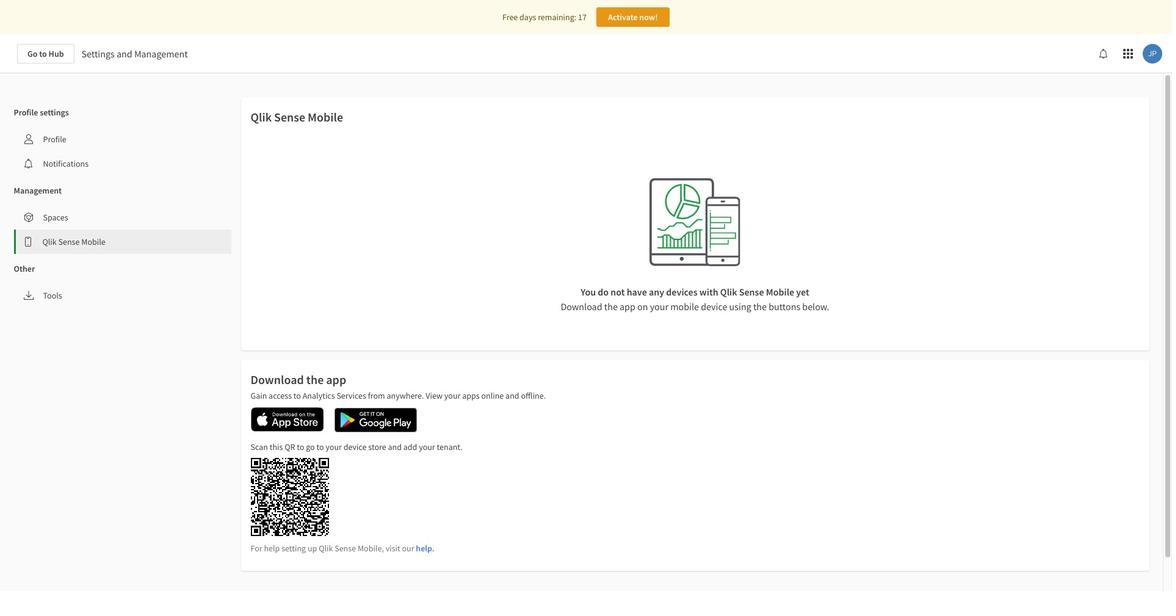 Task type: locate. For each thing, give the bounding box(es) containing it.
1 vertical spatial device
[[344, 442, 367, 453]]

device down with at the right
[[701, 300, 728, 313]]

0 vertical spatial management
[[134, 48, 188, 60]]

your right view
[[445, 390, 461, 401]]

profile
[[14, 107, 38, 118], [43, 134, 66, 145]]

mobile inside you do not have any devices with qlik sense mobile yet download the app on your mobile device using the buttons below.
[[766, 286, 795, 298]]

devices
[[667, 286, 698, 298]]

sense inside you do not have any devices with qlik sense mobile yet download the app on your mobile device using the buttons below.
[[739, 286, 764, 298]]

0 vertical spatial app
[[620, 300, 636, 313]]

free
[[503, 12, 518, 23]]

0 vertical spatial device
[[701, 300, 728, 313]]

notifications link
[[14, 151, 231, 176]]

the
[[604, 300, 618, 313], [754, 300, 767, 313], [306, 372, 324, 387]]

1 vertical spatial app
[[326, 372, 346, 387]]

0 vertical spatial profile
[[14, 107, 38, 118]]

device inside you do not have any devices with qlik sense mobile yet download the app on your mobile device using the buttons below.
[[701, 300, 728, 313]]

view
[[426, 390, 443, 401]]

free days remaining: 17
[[503, 12, 587, 23]]

any
[[649, 286, 665, 298]]

our
[[402, 543, 414, 554]]

james peterson image
[[1143, 44, 1163, 64]]

add
[[404, 442, 417, 453]]

1 vertical spatial management
[[14, 185, 62, 196]]

1 horizontal spatial device
[[701, 300, 728, 313]]

on
[[638, 300, 648, 313]]

app inside you do not have any devices with qlik sense mobile yet download the app on your mobile device using the buttons below.
[[620, 300, 636, 313]]

2 horizontal spatial mobile
[[766, 286, 795, 298]]

using
[[730, 300, 752, 313]]

from
[[368, 390, 385, 401]]

mobile inside "link"
[[81, 236, 105, 247]]

profile left settings
[[14, 107, 38, 118]]

2 horizontal spatial and
[[506, 390, 519, 401]]

qlik
[[251, 109, 272, 125], [42, 236, 57, 247], [721, 286, 737, 298], [319, 543, 333, 554]]

1 horizontal spatial profile
[[43, 134, 66, 145]]

0 vertical spatial qlik sense mobile
[[251, 109, 343, 125]]

spaces
[[43, 212, 68, 223]]

1 horizontal spatial management
[[134, 48, 188, 60]]

spaces link
[[14, 205, 231, 230]]

profile up notifications
[[43, 134, 66, 145]]

0 vertical spatial download
[[561, 300, 603, 313]]

mobile,
[[358, 543, 384, 554]]

0 horizontal spatial profile
[[14, 107, 38, 118]]

mobile
[[671, 300, 699, 313]]

0 horizontal spatial qlik sense mobile
[[42, 236, 105, 247]]

activate
[[608, 12, 638, 23]]

sense
[[274, 109, 305, 125], [58, 236, 80, 247], [739, 286, 764, 298], [335, 543, 356, 554]]

app
[[620, 300, 636, 313], [326, 372, 346, 387]]

anywhere.
[[387, 390, 424, 401]]

device left the store
[[344, 442, 367, 453]]

with
[[700, 286, 719, 298]]

and
[[117, 48, 132, 60], [506, 390, 519, 401], [388, 442, 402, 453]]

and right online
[[506, 390, 519, 401]]

scan
[[251, 442, 268, 453]]

app up services
[[326, 372, 346, 387]]

and left 'add'
[[388, 442, 402, 453]]

the up analytics
[[306, 372, 324, 387]]

2 vertical spatial mobile
[[766, 286, 795, 298]]

to down download the app
[[294, 390, 301, 401]]

and right settings
[[117, 48, 132, 60]]

1 horizontal spatial download
[[561, 300, 603, 313]]

2 vertical spatial and
[[388, 442, 402, 453]]

have
[[627, 286, 647, 298]]

download qlik sense mobile saas from the apple app store image
[[251, 407, 324, 432]]

setting
[[282, 543, 306, 554]]

download up access on the left bottom of page
[[251, 372, 304, 387]]

download down 'you'
[[561, 300, 603, 313]]

qlik sense mobile
[[251, 109, 343, 125], [42, 236, 105, 247]]

1 horizontal spatial app
[[620, 300, 636, 313]]

1 vertical spatial profile
[[43, 134, 66, 145]]

management
[[134, 48, 188, 60], [14, 185, 62, 196]]

0 horizontal spatial mobile
[[81, 236, 105, 247]]

0 horizontal spatial device
[[344, 442, 367, 453]]

1 horizontal spatial qlik sense mobile
[[251, 109, 343, 125]]

2 horizontal spatial the
[[754, 300, 767, 313]]

0 horizontal spatial and
[[117, 48, 132, 60]]

0 vertical spatial and
[[117, 48, 132, 60]]

mobile
[[308, 109, 343, 125], [81, 236, 105, 247], [766, 286, 795, 298]]

1 vertical spatial qlik sense mobile
[[42, 236, 105, 247]]

your inside you do not have any devices with qlik sense mobile yet download the app on your mobile device using the buttons below.
[[650, 300, 669, 313]]

app left on
[[620, 300, 636, 313]]

1 vertical spatial download
[[251, 372, 304, 387]]

0 vertical spatial mobile
[[308, 109, 343, 125]]

now!
[[640, 12, 658, 23]]

other
[[14, 263, 35, 274]]

this
[[270, 442, 283, 453]]

gain
[[251, 390, 267, 401]]

download
[[561, 300, 603, 313], [251, 372, 304, 387]]

notifications
[[43, 158, 89, 169]]

the right using
[[754, 300, 767, 313]]

0 horizontal spatial download
[[251, 372, 304, 387]]

to
[[39, 48, 47, 59], [294, 390, 301, 401], [297, 442, 304, 453], [317, 442, 324, 453]]

profile inside 'link'
[[43, 134, 66, 145]]

visit
[[386, 543, 400, 554]]

activate now!
[[608, 12, 658, 23]]

1 vertical spatial and
[[506, 390, 519, 401]]

the down not
[[604, 300, 618, 313]]

1 vertical spatial mobile
[[81, 236, 105, 247]]

1 horizontal spatial and
[[388, 442, 402, 453]]

access
[[269, 390, 292, 401]]

1 horizontal spatial mobile
[[308, 109, 343, 125]]

your
[[650, 300, 669, 313], [445, 390, 461, 401], [326, 442, 342, 453], [419, 442, 435, 453]]

0 horizontal spatial app
[[326, 372, 346, 387]]

offline.
[[521, 390, 546, 401]]

gain access to analytics services from anywhere. view your apps online and offline.
[[251, 390, 546, 401]]

device
[[701, 300, 728, 313], [344, 442, 367, 453]]

store
[[368, 442, 386, 453]]

your down any
[[650, 300, 669, 313]]



Task type: vqa. For each thing, say whether or not it's contained in the screenshot.
The Qlik Sense Mobile
yes



Task type: describe. For each thing, give the bounding box(es) containing it.
profile settings
[[14, 107, 69, 118]]

for help setting up qlik sense mobile, visit our help.
[[251, 543, 435, 554]]

settings
[[82, 48, 115, 60]]

qlik sense mobile link
[[16, 230, 231, 254]]

activate now! link
[[597, 7, 670, 27]]

remaining:
[[538, 12, 577, 23]]

buttons
[[769, 300, 801, 313]]

qlik inside "qlik sense mobile" "link"
[[42, 236, 57, 247]]

get qlik sense mobile saas on the google play store. image
[[329, 402, 423, 439]]

to right "go"
[[39, 48, 47, 59]]

not
[[611, 286, 625, 298]]

services
[[337, 390, 366, 401]]

your right 'add'
[[419, 442, 435, 453]]

help.
[[416, 543, 435, 554]]

help. link
[[416, 543, 435, 554]]

you
[[581, 286, 596, 298]]

0 horizontal spatial management
[[14, 185, 62, 196]]

0 horizontal spatial the
[[306, 372, 324, 387]]

analytics
[[303, 390, 335, 401]]

download inside you do not have any devices with qlik sense mobile yet download the app on your mobile device using the buttons below.
[[561, 300, 603, 313]]

profile link
[[14, 127, 231, 151]]

hub
[[49, 48, 64, 59]]

go
[[306, 442, 315, 453]]

you do not have any devices with qlik sense mobile yet download the app on your mobile device using the buttons below.
[[561, 286, 830, 313]]

1 horizontal spatial the
[[604, 300, 618, 313]]

tools
[[43, 290, 62, 301]]

settings
[[40, 107, 69, 118]]

to right go
[[317, 442, 324, 453]]

go to hub link
[[17, 44, 74, 64]]

scan this qr to go to your device store and add your tenant.
[[251, 442, 463, 453]]

profile for profile settings
[[14, 107, 38, 118]]

for
[[251, 543, 262, 554]]

profile for profile
[[43, 134, 66, 145]]

apps
[[462, 390, 480, 401]]

do
[[598, 286, 609, 298]]

your right go
[[326, 442, 342, 453]]

yet
[[797, 286, 810, 298]]

qr
[[285, 442, 295, 453]]

qlik inside you do not have any devices with qlik sense mobile yet download the app on your mobile device using the buttons below.
[[721, 286, 737, 298]]

go to hub
[[27, 48, 64, 59]]

days
[[520, 12, 536, 23]]

up
[[308, 543, 317, 554]]

to left go
[[297, 442, 304, 453]]

help
[[264, 543, 280, 554]]

go
[[27, 48, 38, 59]]

online
[[482, 390, 504, 401]]

tenant.
[[437, 442, 463, 453]]

below.
[[803, 300, 830, 313]]

settings and management
[[82, 48, 188, 60]]

qlik sense mobile inside "link"
[[42, 236, 105, 247]]

download the app
[[251, 372, 346, 387]]

17
[[578, 12, 587, 23]]

tools link
[[14, 283, 231, 308]]

sense inside "link"
[[58, 236, 80, 247]]



